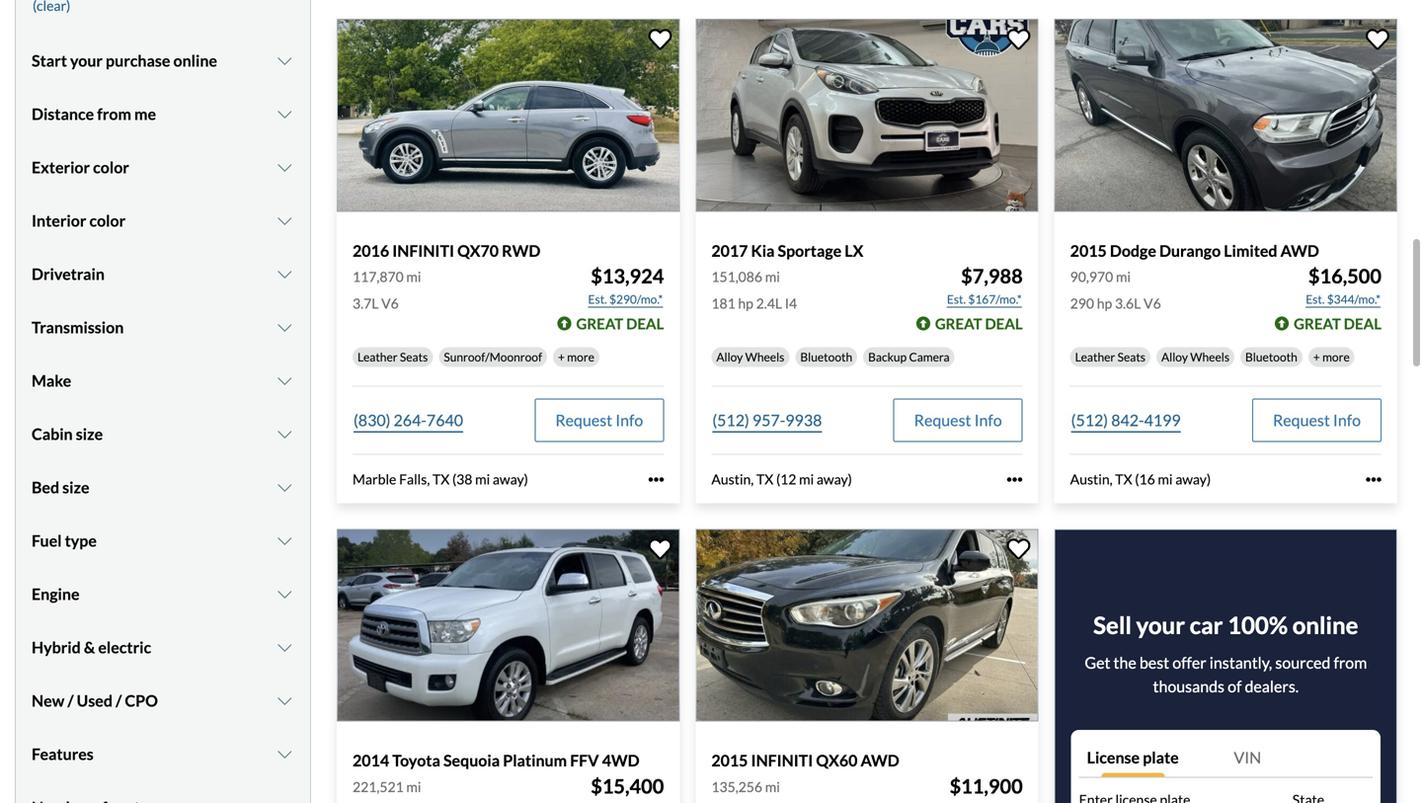 Task type: locate. For each thing, give the bounding box(es) containing it.
0 horizontal spatial alloy wheels
[[717, 350, 785, 364]]

leather seats
[[358, 350, 428, 364], [1076, 350, 1146, 364]]

your inside dropdown button
[[70, 51, 103, 70]]

great deal down est. $344/mo.* "button"
[[1295, 315, 1382, 333]]

leather down 3.7l
[[358, 350, 398, 364]]

chevron down image inside interior color 'dropdown button'
[[275, 213, 294, 229]]

1 horizontal spatial +
[[1314, 350, 1321, 364]]

chevron down image
[[275, 53, 294, 68], [275, 106, 294, 122], [275, 213, 294, 229], [275, 266, 294, 282], [275, 319, 294, 335], [275, 426, 294, 442], [275, 479, 294, 495], [275, 640, 294, 655], [275, 693, 294, 709], [275, 746, 294, 762]]

chevron down image for bed size
[[275, 479, 294, 495]]

size right 'bed'
[[62, 478, 89, 497]]

great deal for $13,924
[[577, 315, 664, 333]]

chevron down image for hybrid & electric
[[275, 640, 294, 655]]

great down est. $344/mo.* "button"
[[1295, 315, 1342, 333]]

dealers.
[[1245, 677, 1299, 696]]

mi right (38
[[475, 471, 490, 488]]

info
[[616, 411, 644, 430], [975, 411, 1003, 430], [1334, 411, 1362, 430]]

0 horizontal spatial infiniti
[[392, 241, 455, 260]]

2 leather seats from the left
[[1076, 350, 1146, 364]]

2 horizontal spatial away)
[[1176, 471, 1212, 488]]

hp right 290
[[1097, 295, 1113, 312]]

0 horizontal spatial leather seats
[[358, 350, 428, 364]]

2 away) from the left
[[817, 471, 853, 488]]

1 request info from the left
[[556, 411, 644, 430]]

0 horizontal spatial tx
[[433, 471, 450, 488]]

mi inside "151,086 mi 181 hp 2.4l i4"
[[765, 268, 780, 285]]

from
[[97, 104, 131, 123], [1334, 653, 1368, 673]]

4wd
[[602, 751, 640, 770]]

alloy wheels up 4199
[[1162, 350, 1230, 364]]

1 leather from the left
[[358, 350, 398, 364]]

2 austin, from the left
[[1071, 471, 1113, 488]]

from right sourced
[[1334, 653, 1368, 673]]

chevron down image inside bed size dropdown button
[[275, 479, 294, 495]]

vin tab
[[1227, 738, 1373, 778]]

chevron down image for fuel type
[[275, 533, 294, 549]]

qx70
[[458, 241, 499, 260]]

infiniti up 117,870
[[392, 241, 455, 260]]

bed size
[[32, 478, 89, 497]]

2 chevron down image from the top
[[275, 106, 294, 122]]

tx for $16,500
[[1116, 471, 1133, 488]]

seats for $13,924
[[400, 350, 428, 364]]

7 chevron down image from the top
[[275, 479, 294, 495]]

8 chevron down image from the top
[[275, 640, 294, 655]]

1 vertical spatial from
[[1334, 653, 1368, 673]]

exterior color button
[[32, 143, 294, 192]]

1 chevron down image from the top
[[275, 159, 294, 175]]

est. down $13,924
[[588, 292, 607, 306]]

chevron down image inside fuel type dropdown button
[[275, 533, 294, 549]]

1 horizontal spatial leather seats
[[1076, 350, 1146, 364]]

+ right sunroof/moonroof
[[558, 350, 565, 364]]

request
[[556, 411, 613, 430], [915, 411, 972, 430], [1274, 411, 1331, 430]]

1 vertical spatial size
[[62, 478, 89, 497]]

hybrid
[[32, 638, 81, 657]]

2 horizontal spatial tx
[[1116, 471, 1133, 488]]

size for bed size
[[62, 478, 89, 497]]

2 (512) from the left
[[1072, 411, 1109, 430]]

2 horizontal spatial request info button
[[1253, 399, 1382, 442]]

awd
[[1281, 241, 1320, 260], [861, 751, 900, 770]]

1 great from the left
[[577, 315, 624, 333]]

(512) 842-4199
[[1072, 411, 1181, 430]]

957-
[[753, 411, 786, 430]]

/
[[68, 691, 74, 710], [116, 691, 122, 710]]

v6 right 3.6l
[[1144, 295, 1162, 312]]

2 tx from the left
[[757, 471, 774, 488]]

0 horizontal spatial est.
[[588, 292, 607, 306]]

0 horizontal spatial great deal
[[577, 315, 664, 333]]

bluetooth
[[801, 350, 853, 364], [1246, 350, 1298, 364]]

1 horizontal spatial leather
[[1076, 350, 1116, 364]]

tab list
[[1080, 738, 1373, 778]]

est. down $16,500 at the top of page
[[1306, 292, 1325, 306]]

est. inside "$13,924 est. $290/mo.*"
[[588, 292, 607, 306]]

1 bluetooth from the left
[[801, 350, 853, 364]]

0 horizontal spatial leather
[[358, 350, 398, 364]]

deal for $13,924
[[627, 315, 664, 333]]

1 horizontal spatial /
[[116, 691, 122, 710]]

3 info from the left
[[1334, 411, 1362, 430]]

0 horizontal spatial request info button
[[535, 399, 664, 442]]

distance from me button
[[32, 89, 294, 139]]

away) right (38
[[493, 471, 528, 488]]

3 deal from the left
[[1345, 315, 1382, 333]]

of
[[1228, 677, 1242, 696]]

infiniti for 2015
[[751, 751, 814, 770]]

1 horizontal spatial request info button
[[894, 399, 1023, 442]]

0 horizontal spatial seats
[[400, 350, 428, 364]]

color right interior
[[89, 211, 126, 230]]

2017 kia sportage lx
[[712, 241, 864, 260]]

(512) left '957-'
[[713, 411, 750, 430]]

2 horizontal spatial deal
[[1345, 315, 1382, 333]]

sparkling silver 2017 kia sportage lx suv / crossover front-wheel drive 6-speed automatic image
[[696, 19, 1039, 212]]

est. $167/mo.* button
[[946, 290, 1023, 309]]

hp inside "151,086 mi 181 hp 2.4l i4"
[[738, 295, 754, 312]]

ellipsis h image
[[648, 472, 664, 488], [1007, 472, 1023, 488]]

1 request info button from the left
[[535, 399, 664, 442]]

chevron down image inside distance from me dropdown button
[[275, 106, 294, 122]]

tx left (38
[[433, 471, 450, 488]]

3.7l
[[353, 295, 379, 312]]

chevron down image inside make dropdown button
[[275, 373, 294, 389]]

135,256 mi
[[712, 778, 780, 795]]

awd right limited
[[1281, 241, 1320, 260]]

0 horizontal spatial request info
[[556, 411, 644, 430]]

awd right qx60
[[861, 751, 900, 770]]

1 horizontal spatial tx
[[757, 471, 774, 488]]

2 hp from the left
[[1097, 295, 1113, 312]]

backup
[[869, 350, 907, 364]]

2015 dodge durango limited awd
[[1071, 241, 1320, 260]]

great down "est. $290/mo.*" button
[[577, 315, 624, 333]]

size right cabin
[[76, 424, 103, 443]]

tx left (12
[[757, 471, 774, 488]]

1 vertical spatial awd
[[861, 751, 900, 770]]

1 vertical spatial your
[[1137, 611, 1186, 639]]

alloy wheels down 2.4l
[[717, 350, 785, 364]]

0 horizontal spatial 2015
[[712, 751, 748, 770]]

2 horizontal spatial request
[[1274, 411, 1331, 430]]

0 horizontal spatial (512)
[[713, 411, 750, 430]]

2 horizontal spatial info
[[1334, 411, 1362, 430]]

1 vertical spatial online
[[1293, 611, 1359, 639]]

1 horizontal spatial alloy wheels
[[1162, 350, 1230, 364]]

0 vertical spatial your
[[70, 51, 103, 70]]

1 horizontal spatial seats
[[1118, 350, 1146, 364]]

(512) for $7,988
[[713, 411, 750, 430]]

color for exterior color
[[93, 157, 129, 177]]

2014
[[353, 751, 389, 770]]

great deal for $16,500
[[1295, 315, 1382, 333]]

chevron down image for engine
[[275, 586, 294, 602]]

chevron down image inside exterior color dropdown button
[[275, 159, 294, 175]]

3 request info from the left
[[1274, 411, 1362, 430]]

2 alloy wheels from the left
[[1162, 350, 1230, 364]]

chevron down image inside transmission "dropdown button"
[[275, 319, 294, 335]]

wheels
[[746, 350, 785, 364], [1191, 350, 1230, 364]]

290
[[1071, 295, 1095, 312]]

est. for $13,924
[[588, 292, 607, 306]]

great down est. $167/mo.* button
[[936, 315, 983, 333]]

mi down toyota at the bottom left of the page
[[406, 778, 421, 795]]

online
[[173, 51, 217, 70], [1293, 611, 1359, 639]]

10 chevron down image from the top
[[275, 746, 294, 762]]

0 horizontal spatial v6
[[381, 295, 399, 312]]

1 horizontal spatial (512)
[[1072, 411, 1109, 430]]

135,256
[[712, 778, 763, 795]]

/ right new in the left of the page
[[68, 691, 74, 710]]

1 horizontal spatial request info
[[915, 411, 1003, 430]]

1 est. from the left
[[588, 292, 607, 306]]

color right exterior
[[93, 157, 129, 177]]

deal down $167/mo.*
[[986, 315, 1023, 333]]

2 horizontal spatial great deal
[[1295, 315, 1382, 333]]

0 horizontal spatial + more
[[558, 350, 595, 364]]

chevron down image for distance from me
[[275, 106, 294, 122]]

$290/mo.*
[[610, 292, 663, 306]]

bed
[[32, 478, 59, 497]]

request info for $16,500
[[1274, 411, 1362, 430]]

0 vertical spatial color
[[93, 157, 129, 177]]

1 request from the left
[[556, 411, 613, 430]]

color inside dropdown button
[[93, 157, 129, 177]]

lx
[[845, 241, 864, 260]]

offer
[[1173, 653, 1207, 673]]

chevron down image for start your purchase online
[[275, 53, 294, 68]]

hybrid & electric button
[[32, 623, 294, 672]]

2 great from the left
[[936, 315, 983, 333]]

1 vertical spatial 2015
[[712, 751, 748, 770]]

1 chevron down image from the top
[[275, 53, 294, 68]]

away) right (16
[[1176, 471, 1212, 488]]

2014 toyota sequoia platinum ffv 4wd
[[353, 751, 640, 770]]

9938
[[786, 411, 822, 430]]

1 (512) from the left
[[713, 411, 750, 430]]

1 great deal from the left
[[577, 315, 664, 333]]

2 est. from the left
[[947, 292, 966, 306]]

0 horizontal spatial awd
[[861, 751, 900, 770]]

0 horizontal spatial hp
[[738, 295, 754, 312]]

0 vertical spatial size
[[76, 424, 103, 443]]

3 est. from the left
[[1306, 292, 1325, 306]]

2 deal from the left
[[986, 315, 1023, 333]]

0 horizontal spatial more
[[567, 350, 595, 364]]

used
[[77, 691, 113, 710]]

fuel
[[32, 531, 62, 550]]

chevron down image inside features dropdown button
[[275, 746, 294, 762]]

toyota
[[392, 751, 441, 770]]

(830) 264-7640 button
[[353, 399, 464, 442]]

2 v6 from the left
[[1144, 295, 1162, 312]]

mi inside 117,870 mi 3.7l v6
[[406, 268, 421, 285]]

1 horizontal spatial request
[[915, 411, 972, 430]]

+ more down "est. $290/mo.*" button
[[558, 350, 595, 364]]

4 chevron down image from the top
[[275, 586, 294, 602]]

mi
[[406, 268, 421, 285], [765, 268, 780, 285], [1116, 268, 1131, 285], [475, 471, 490, 488], [799, 471, 814, 488], [1158, 471, 1173, 488], [406, 778, 421, 795], [765, 778, 780, 795]]

3 tx from the left
[[1116, 471, 1133, 488]]

platinum
[[503, 751, 567, 770]]

bed size button
[[32, 463, 294, 512]]

1 leather seats from the left
[[358, 350, 428, 364]]

chevron down image inside cabin size dropdown button
[[275, 426, 294, 442]]

seats down 3.6l
[[1118, 350, 1146, 364]]

2 request info from the left
[[915, 411, 1003, 430]]

engine button
[[32, 569, 294, 619]]

2 chevron down image from the top
[[275, 373, 294, 389]]

$16,500
[[1309, 264, 1382, 288]]

0 horizontal spatial great
[[577, 315, 624, 333]]

1 austin, from the left
[[712, 471, 754, 488]]

3 chevron down image from the top
[[275, 533, 294, 549]]

3 great deal from the left
[[1295, 315, 1382, 333]]

size for cabin size
[[76, 424, 103, 443]]

0 vertical spatial from
[[97, 104, 131, 123]]

great deal down "est. $290/mo.*" button
[[577, 315, 664, 333]]

infiniti up 135,256 mi
[[751, 751, 814, 770]]

+ down est. $344/mo.* "button"
[[1314, 350, 1321, 364]]

black 2015 infiniti qx60 awd suv / crossover all-wheel drive 7-speed cvt image
[[696, 529, 1039, 722]]

est. left $167/mo.*
[[947, 292, 966, 306]]

1 horizontal spatial great deal
[[936, 315, 1023, 333]]

austin, for $7,988
[[712, 471, 754, 488]]

1 vertical spatial color
[[89, 211, 126, 230]]

2 more from the left
[[1323, 350, 1350, 364]]

5 chevron down image from the top
[[275, 319, 294, 335]]

1 horizontal spatial from
[[1334, 653, 1368, 673]]

hp
[[738, 295, 754, 312], [1097, 295, 1113, 312]]

3 great from the left
[[1295, 315, 1342, 333]]

1 info from the left
[[616, 411, 644, 430]]

2015 up the 135,256 at the right bottom
[[712, 751, 748, 770]]

3 chevron down image from the top
[[275, 213, 294, 229]]

hp right 181
[[738, 295, 754, 312]]

1 + from the left
[[558, 350, 565, 364]]

austin, tx (12 mi away)
[[712, 471, 853, 488]]

2 leather from the left
[[1076, 350, 1116, 364]]

0 horizontal spatial +
[[558, 350, 565, 364]]

chevron down image
[[275, 159, 294, 175], [275, 373, 294, 389], [275, 533, 294, 549], [275, 586, 294, 602]]

2016 infiniti qx70 rwd suv / crossover rear-wheel drive 7-speed automatic image
[[337, 19, 680, 212]]

3.6l
[[1115, 295, 1142, 312]]

alloy down 181
[[717, 350, 743, 364]]

deal for $7,988
[[986, 315, 1023, 333]]

0 horizontal spatial request
[[556, 411, 613, 430]]

(512) left 842-
[[1072, 411, 1109, 430]]

great for $13,924
[[577, 315, 624, 333]]

cabin
[[32, 424, 73, 443]]

$344/mo.*
[[1328, 292, 1381, 306]]

qx60
[[817, 751, 858, 770]]

leather seats down 3.6l
[[1076, 350, 1146, 364]]

chevron down image for features
[[275, 746, 294, 762]]

hybrid & electric
[[32, 638, 151, 657]]

leather seats down 3.7l
[[358, 350, 428, 364]]

$7,988 est. $167/mo.*
[[947, 264, 1023, 306]]

chevron down image for interior color
[[275, 213, 294, 229]]

0 vertical spatial awd
[[1281, 241, 1320, 260]]

chevron down image for new / used / cpo
[[275, 693, 294, 709]]

away) right (12
[[817, 471, 853, 488]]

mi up 2.4l
[[765, 268, 780, 285]]

1 ellipsis h image from the left
[[648, 472, 664, 488]]

your up best
[[1137, 611, 1186, 639]]

seats up 264-
[[400, 350, 428, 364]]

tab list containing license plate
[[1080, 738, 1373, 778]]

2 request info button from the left
[[894, 399, 1023, 442]]

0 vertical spatial infiniti
[[392, 241, 455, 260]]

0 horizontal spatial alloy
[[717, 350, 743, 364]]

1 seats from the left
[[400, 350, 428, 364]]

leather seats for $13,924
[[358, 350, 428, 364]]

0 horizontal spatial /
[[68, 691, 74, 710]]

ellipsis h image for $7,988
[[1007, 472, 1023, 488]]

0 horizontal spatial deal
[[627, 315, 664, 333]]

more down "est. $290/mo.*" button
[[567, 350, 595, 364]]

mi right the 135,256 at the right bottom
[[765, 778, 780, 795]]

your
[[70, 51, 103, 70], [1137, 611, 1186, 639]]

hp for $7,988
[[738, 295, 754, 312]]

1 horizontal spatial wheels
[[1191, 350, 1230, 364]]

gray 2015 dodge durango limited awd suv / crossover all-wheel drive 8-speed automatic image
[[1055, 19, 1398, 212]]

get the best offer instantly, sourced from thousands of dealers.
[[1085, 653, 1368, 696]]

request info
[[556, 411, 644, 430], [915, 411, 1003, 430], [1274, 411, 1362, 430]]

request for $16,500
[[1274, 411, 1331, 430]]

transmission
[[32, 317, 124, 337]]

great deal
[[577, 315, 664, 333], [936, 315, 1023, 333], [1295, 315, 1382, 333]]

2 horizontal spatial great
[[1295, 315, 1342, 333]]

2 alloy from the left
[[1162, 350, 1189, 364]]

9 chevron down image from the top
[[275, 693, 294, 709]]

size
[[76, 424, 103, 443], [62, 478, 89, 497]]

sunroof/moonroof
[[444, 350, 542, 364]]

2.4l
[[756, 295, 783, 312]]

electric
[[98, 638, 151, 657]]

0 vertical spatial online
[[173, 51, 217, 70]]

deal down $344/mo.*
[[1345, 315, 1382, 333]]

engine
[[32, 584, 80, 604]]

chevron down image inside drivetrain dropdown button
[[275, 266, 294, 282]]

2015
[[1071, 241, 1107, 260], [712, 751, 748, 770]]

2015 up 90,970
[[1071, 241, 1107, 260]]

online right purchase
[[173, 51, 217, 70]]

1 horizontal spatial alloy
[[1162, 350, 1189, 364]]

more down est. $344/mo.* "button"
[[1323, 350, 1350, 364]]

tx left (16
[[1116, 471, 1133, 488]]

your right start
[[70, 51, 103, 70]]

1 horizontal spatial 2015
[[1071, 241, 1107, 260]]

austin, left (16
[[1071, 471, 1113, 488]]

1 horizontal spatial hp
[[1097, 295, 1113, 312]]

0 horizontal spatial online
[[173, 51, 217, 70]]

0 vertical spatial 2015
[[1071, 241, 1107, 260]]

chevron down image inside engine dropdown button
[[275, 586, 294, 602]]

0 horizontal spatial info
[[616, 411, 644, 430]]

2 bluetooth from the left
[[1246, 350, 1298, 364]]

great for $16,500
[[1295, 315, 1342, 333]]

2 great deal from the left
[[936, 315, 1023, 333]]

2 horizontal spatial est.
[[1306, 292, 1325, 306]]

color inside 'dropdown button'
[[89, 211, 126, 230]]

7640
[[427, 411, 463, 430]]

1 horizontal spatial infiniti
[[751, 751, 814, 770]]

2 info from the left
[[975, 411, 1003, 430]]

1 horizontal spatial deal
[[986, 315, 1023, 333]]

0 horizontal spatial austin,
[[712, 471, 754, 488]]

cabin size button
[[32, 409, 294, 459]]

2 + more from the left
[[1314, 350, 1350, 364]]

2 request from the left
[[915, 411, 972, 430]]

mi right 117,870
[[406, 268, 421, 285]]

1 horizontal spatial ellipsis h image
[[1007, 472, 1023, 488]]

chevron down image for drivetrain
[[275, 266, 294, 282]]

leather seats for $16,500
[[1076, 350, 1146, 364]]

1 horizontal spatial bluetooth
[[1246, 350, 1298, 364]]

start your purchase online button
[[32, 36, 294, 85]]

181
[[712, 295, 736, 312]]

online up sourced
[[1293, 611, 1359, 639]]

1 horizontal spatial austin,
[[1071, 471, 1113, 488]]

great deal down est. $167/mo.* button
[[936, 315, 1023, 333]]

transmission button
[[32, 303, 294, 352]]

chevron down image inside the hybrid & electric dropdown button
[[275, 640, 294, 655]]

away)
[[493, 471, 528, 488], [817, 471, 853, 488], [1176, 471, 1212, 488]]

deal down $290/mo.*
[[627, 315, 664, 333]]

1 horizontal spatial great
[[936, 315, 983, 333]]

license plate
[[1088, 748, 1179, 767]]

tx for $7,988
[[757, 471, 774, 488]]

1 tx from the left
[[433, 471, 450, 488]]

leather
[[358, 350, 398, 364], [1076, 350, 1116, 364]]

1 horizontal spatial v6
[[1144, 295, 1162, 312]]

seats for $16,500
[[1118, 350, 1146, 364]]

hp for $16,500
[[1097, 295, 1113, 312]]

chevron down image inside start your purchase online dropdown button
[[275, 53, 294, 68]]

6 chevron down image from the top
[[275, 426, 294, 442]]

1 horizontal spatial est.
[[947, 292, 966, 306]]

2 ellipsis h image from the left
[[1007, 472, 1023, 488]]

1 horizontal spatial away)
[[817, 471, 853, 488]]

chevron down image inside new / used / cpo dropdown button
[[275, 693, 294, 709]]

1 hp from the left
[[738, 295, 754, 312]]

alloy up 4199
[[1162, 350, 1189, 364]]

austin, left (12
[[712, 471, 754, 488]]

2 horizontal spatial request info
[[1274, 411, 1362, 430]]

0 horizontal spatial from
[[97, 104, 131, 123]]

3 request info button from the left
[[1253, 399, 1382, 442]]

mi up 3.6l
[[1116, 268, 1131, 285]]

+ more down est. $344/mo.* "button"
[[1314, 350, 1350, 364]]

0 horizontal spatial wheels
[[746, 350, 785, 364]]

alloy
[[717, 350, 743, 364], [1162, 350, 1189, 364]]

thousands
[[1154, 677, 1225, 696]]

4 chevron down image from the top
[[275, 266, 294, 282]]

2 seats from the left
[[1118, 350, 1146, 364]]

0 horizontal spatial away)
[[493, 471, 528, 488]]

1 vertical spatial infiniti
[[751, 751, 814, 770]]

1 horizontal spatial your
[[1137, 611, 1186, 639]]

1 horizontal spatial info
[[975, 411, 1003, 430]]

austin, for $16,500
[[1071, 471, 1113, 488]]

est. inside $16,500 est. $344/mo.*
[[1306, 292, 1325, 306]]

1 deal from the left
[[627, 315, 664, 333]]

falls,
[[399, 471, 430, 488]]

/ left cpo
[[116, 691, 122, 710]]

leather down 290
[[1076, 350, 1116, 364]]

hp inside 90,970 mi 290 hp 3.6l v6
[[1097, 295, 1113, 312]]

2 / from the left
[[116, 691, 122, 710]]

color
[[93, 157, 129, 177], [89, 211, 126, 230]]

3 away) from the left
[[1176, 471, 1212, 488]]

1 more from the left
[[567, 350, 595, 364]]

1 horizontal spatial more
[[1323, 350, 1350, 364]]

vin
[[1234, 748, 1262, 767]]

1 v6 from the left
[[381, 295, 399, 312]]

0 horizontal spatial ellipsis h image
[[648, 472, 664, 488]]

3 request from the left
[[1274, 411, 1331, 430]]

est. for $16,500
[[1306, 292, 1325, 306]]

0 horizontal spatial your
[[70, 51, 103, 70]]

request for $13,924
[[556, 411, 613, 430]]

v6 right 3.7l
[[381, 295, 399, 312]]

from left me
[[97, 104, 131, 123]]

austin, tx (16 mi away)
[[1071, 471, 1212, 488]]

est. inside $7,988 est. $167/mo.*
[[947, 292, 966, 306]]

1 alloy wheels from the left
[[717, 350, 785, 364]]

0 horizontal spatial bluetooth
[[801, 350, 853, 364]]

exterior
[[32, 157, 90, 177]]

request info for $7,988
[[915, 411, 1003, 430]]

1 horizontal spatial + more
[[1314, 350, 1350, 364]]



Task type: describe. For each thing, give the bounding box(es) containing it.
ellipsis h image
[[1366, 472, 1382, 488]]

sourced
[[1276, 653, 1331, 673]]

make
[[32, 371, 71, 390]]

221,521
[[353, 778, 404, 795]]

(512) 957-9938
[[713, 411, 822, 430]]

(16
[[1136, 471, 1156, 488]]

chevron down image for transmission
[[275, 319, 294, 335]]

rwd
[[502, 241, 541, 260]]

mi right (12
[[799, 471, 814, 488]]

license plate tab
[[1080, 738, 1227, 778]]

$16,500 est. $344/mo.*
[[1306, 264, 1382, 306]]

(12
[[777, 471, 797, 488]]

start
[[32, 51, 67, 70]]

$11,900
[[950, 774, 1023, 798]]

distance
[[32, 104, 94, 123]]

(512) 842-4199 button
[[1071, 399, 1182, 442]]

the
[[1114, 653, 1137, 673]]

151,086 mi 181 hp 2.4l i4
[[712, 268, 797, 312]]

infiniti for 2016
[[392, 241, 455, 260]]

white 2014 toyota sequoia platinum ffv 4wd suv / crossover four-wheel drive automatic image
[[337, 529, 680, 722]]

ellipsis h image for $13,924
[[648, 472, 664, 488]]

(38
[[452, 471, 473, 488]]

1 wheels from the left
[[746, 350, 785, 364]]

2015 infiniti qx60 awd
[[712, 751, 900, 770]]

90,970 mi 290 hp 3.6l v6
[[1071, 268, 1162, 312]]

$7,988
[[962, 264, 1023, 288]]

chevron down image for make
[[275, 373, 294, 389]]

1 alloy from the left
[[717, 350, 743, 364]]

away) for $16,500
[[1176, 471, 1212, 488]]

2016 infiniti qx70 rwd
[[353, 241, 541, 260]]

leather for $16,500
[[1076, 350, 1116, 364]]

best
[[1140, 653, 1170, 673]]

new / used / cpo button
[[32, 676, 294, 726]]

1 + more from the left
[[558, 350, 595, 364]]

request info button for $13,924
[[535, 399, 664, 442]]

2 wheels from the left
[[1191, 350, 1230, 364]]

purchase
[[106, 51, 170, 70]]

great for $7,988
[[936, 315, 983, 333]]

4199
[[1145, 411, 1181, 430]]

mi right (16
[[1158, 471, 1173, 488]]

new
[[32, 691, 65, 710]]

request for $7,988
[[915, 411, 972, 430]]

1 away) from the left
[[493, 471, 528, 488]]

842-
[[1112, 411, 1145, 430]]

2015 for 2015 dodge durango limited awd
[[1071, 241, 1107, 260]]

leather for $13,924
[[358, 350, 398, 364]]

chevron down image for cabin size
[[275, 426, 294, 442]]

221,521 mi
[[353, 778, 421, 795]]

i4
[[785, 295, 797, 312]]

type
[[65, 531, 97, 550]]

color for interior color
[[89, 211, 126, 230]]

est. $344/mo.* button
[[1305, 290, 1382, 309]]

new / used / cpo
[[32, 691, 158, 710]]

dodge
[[1110, 241, 1157, 260]]

info for $13,924
[[616, 411, 644, 430]]

deal for $16,500
[[1345, 315, 1382, 333]]

features button
[[32, 729, 294, 779]]

2017
[[712, 241, 748, 260]]

marble falls, tx (38 mi away)
[[353, 471, 528, 488]]

drivetrain
[[32, 264, 105, 283]]

117,870 mi 3.7l v6
[[353, 268, 421, 312]]

fuel type
[[32, 531, 97, 550]]

v6 inside 117,870 mi 3.7l v6
[[381, 295, 399, 312]]

interior color button
[[32, 196, 294, 245]]

your for car
[[1137, 611, 1186, 639]]

1 / from the left
[[68, 691, 74, 710]]

limited
[[1224, 241, 1278, 260]]

your for purchase
[[70, 51, 103, 70]]

make button
[[32, 356, 294, 405]]

request info for $13,924
[[556, 411, 644, 430]]

sell your car 100% online
[[1094, 611, 1359, 639]]

from inside get the best offer instantly, sourced from thousands of dealers.
[[1334, 653, 1368, 673]]

info for $16,500
[[1334, 411, 1362, 430]]

1 horizontal spatial online
[[1293, 611, 1359, 639]]

chevron down image for exterior color
[[275, 159, 294, 175]]

cabin size
[[32, 424, 103, 443]]

est. $290/mo.* button
[[587, 290, 664, 309]]

plate
[[1143, 748, 1179, 767]]

exterior color
[[32, 157, 129, 177]]

264-
[[394, 411, 427, 430]]

camera
[[909, 350, 950, 364]]

great deal for $7,988
[[936, 315, 1023, 333]]

$13,924
[[591, 264, 664, 288]]

sequoia
[[444, 751, 500, 770]]

2 + from the left
[[1314, 350, 1321, 364]]

fuel type button
[[32, 516, 294, 565]]

from inside dropdown button
[[97, 104, 131, 123]]

request info button for $7,988
[[894, 399, 1023, 442]]

(830) 264-7640
[[354, 411, 463, 430]]

mi inside 90,970 mi 290 hp 3.6l v6
[[1116, 268, 1131, 285]]

backup camera
[[869, 350, 950, 364]]

distance from me
[[32, 104, 156, 123]]

interior color
[[32, 211, 126, 230]]

est. for $7,988
[[947, 292, 966, 306]]

$15,400
[[591, 774, 664, 798]]

away) for $7,988
[[817, 471, 853, 488]]

marble
[[353, 471, 397, 488]]

cpo
[[125, 691, 158, 710]]

&
[[84, 638, 95, 657]]

(830)
[[354, 411, 391, 430]]

1 horizontal spatial awd
[[1281, 241, 1320, 260]]

features
[[32, 744, 94, 764]]

117,870
[[353, 268, 404, 285]]

license
[[1088, 748, 1140, 767]]

online inside start your purchase online dropdown button
[[173, 51, 217, 70]]

v6 inside 90,970 mi 290 hp 3.6l v6
[[1144, 295, 1162, 312]]

request info button for $16,500
[[1253, 399, 1382, 442]]

2015 for 2015 infiniti qx60 awd
[[712, 751, 748, 770]]

car
[[1190, 611, 1224, 639]]

$167/mo.*
[[969, 292, 1022, 306]]

kia
[[751, 241, 775, 260]]

me
[[134, 104, 156, 123]]

instantly,
[[1210, 653, 1273, 673]]

(512) for $16,500
[[1072, 411, 1109, 430]]

ffv
[[570, 751, 599, 770]]

info for $7,988
[[975, 411, 1003, 430]]



Task type: vqa. For each thing, say whether or not it's contained in the screenshot.
Leather
yes



